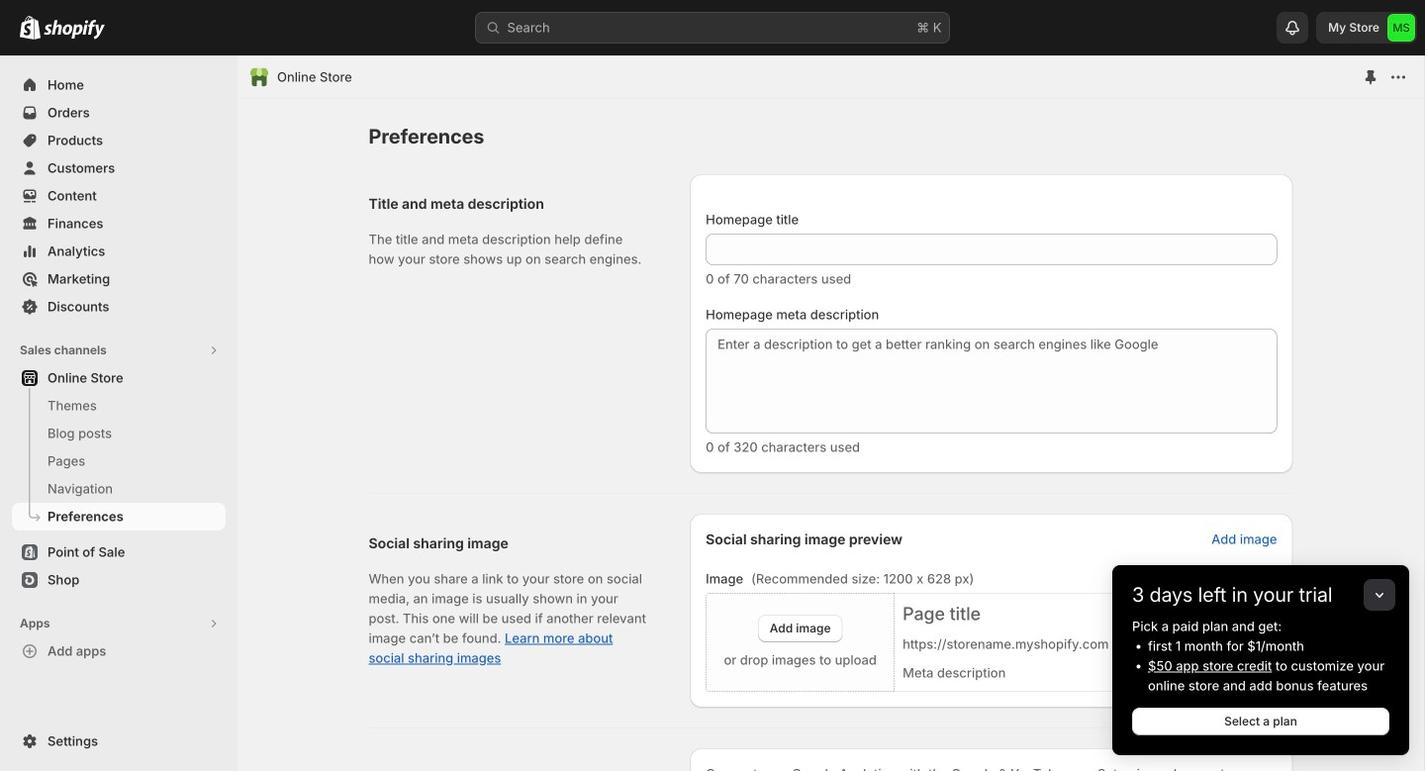 Task type: locate. For each thing, give the bounding box(es) containing it.
1 horizontal spatial shopify image
[[44, 20, 105, 39]]

my store image
[[1388, 14, 1416, 42]]

shopify image
[[20, 16, 41, 39], [44, 20, 105, 39]]

online store image
[[249, 67, 269, 87]]

0 horizontal spatial shopify image
[[20, 16, 41, 39]]



